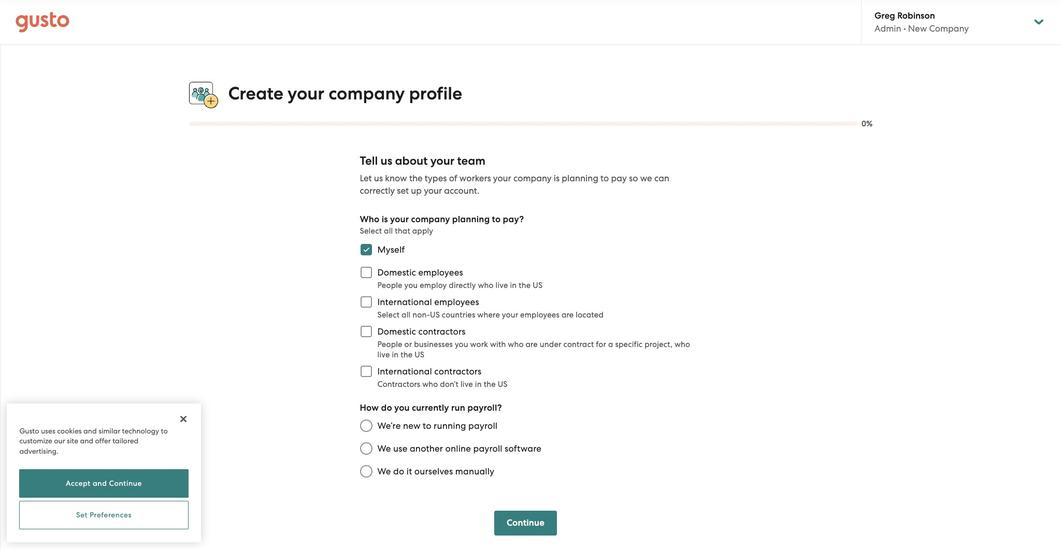 Task type: locate. For each thing, give the bounding box(es) containing it.
domestic down "myself"
[[377, 267, 416, 278]]

planning left "pay"
[[562, 173, 598, 184]]

ourselves
[[414, 466, 453, 477]]

0 vertical spatial planning
[[562, 173, 598, 184]]

running
[[434, 421, 466, 431]]

select down who
[[360, 227, 382, 236]]

2 vertical spatial in
[[475, 380, 482, 389]]

we're new to running payroll
[[377, 421, 498, 431]]

are
[[562, 310, 574, 320], [526, 340, 538, 349]]

0 horizontal spatial company
[[329, 83, 405, 104]]

do right how
[[381, 403, 392, 414]]

how
[[360, 403, 379, 414]]

1 vertical spatial and
[[80, 437, 93, 445]]

employees up under
[[520, 310, 560, 320]]

1 vertical spatial us
[[374, 173, 383, 184]]

and up offer
[[83, 427, 97, 435]]

1 domestic from the top
[[377, 267, 416, 278]]

and right site
[[80, 437, 93, 445]]

0 vertical spatial international
[[377, 297, 432, 307]]

1 vertical spatial contractors
[[434, 366, 482, 377]]

people you employ directly who live in the us
[[377, 281, 543, 290]]

live up select all non-us countries where your employees are located at the bottom of the page
[[496, 281, 508, 290]]

payroll?
[[468, 403, 502, 414]]

2 horizontal spatial live
[[496, 281, 508, 290]]

0 vertical spatial and
[[83, 427, 97, 435]]

0 vertical spatial we
[[377, 444, 391, 454]]

are left under
[[526, 340, 538, 349]]

contractors up businesses
[[418, 327, 466, 337]]

1 horizontal spatial is
[[554, 173, 560, 184]]

2 vertical spatial company
[[411, 214, 450, 225]]

0 horizontal spatial all
[[384, 227, 393, 236]]

employees up countries
[[434, 297, 479, 307]]

we
[[377, 444, 391, 454], [377, 466, 391, 477]]

We use another online payroll software radio
[[355, 437, 377, 460]]

planning inside tell us about your team let us know the types of workers your company is planning to pay so we can correctly set up your account.
[[562, 173, 598, 184]]

to right 'technology'
[[161, 427, 168, 435]]

continue inside accept and continue 'button'
[[109, 480, 142, 488]]

we left it
[[377, 466, 391, 477]]

your down types
[[424, 186, 442, 196]]

1 vertical spatial all
[[402, 310, 411, 320]]

0 vertical spatial in
[[510, 281, 517, 290]]

live right don't
[[461, 380, 473, 389]]

payroll down payroll?
[[468, 421, 498, 431]]

contractors
[[418, 327, 466, 337], [434, 366, 482, 377]]

know
[[385, 173, 407, 184]]

select inside who is your company planning to pay? select all that apply
[[360, 227, 382, 236]]

we for we do it ourselves manually
[[377, 466, 391, 477]]

continue
[[109, 480, 142, 488], [507, 518, 545, 529]]

0 vertical spatial continue
[[109, 480, 142, 488]]

of
[[449, 173, 457, 184]]

non-
[[413, 310, 430, 320]]

1 people from the top
[[377, 281, 402, 290]]

0 vertical spatial payroll
[[468, 421, 498, 431]]

is
[[554, 173, 560, 184], [382, 214, 388, 225]]

us right tell
[[381, 154, 392, 168]]

0 vertical spatial all
[[384, 227, 393, 236]]

how do you currently run payroll?
[[360, 403, 502, 414]]

employees
[[418, 267, 463, 278], [434, 297, 479, 307], [520, 310, 560, 320]]

1 horizontal spatial are
[[562, 310, 574, 320]]

and right the 'accept'
[[93, 480, 107, 488]]

select up domestic contractors option
[[377, 310, 400, 320]]

1 vertical spatial we
[[377, 466, 391, 477]]

your right workers in the left of the page
[[493, 173, 511, 184]]

1 horizontal spatial live
[[461, 380, 473, 389]]

the inside tell us about your team let us know the types of workers your company is planning to pay so we can correctly set up your account.
[[409, 173, 423, 184]]

international contractors
[[377, 366, 482, 377]]

International contractors checkbox
[[355, 360, 377, 383]]

people inside people or businesses you work with who are under contract for a specific project, who live in the us
[[377, 340, 402, 349]]

2 domestic from the top
[[377, 327, 416, 337]]

in up payroll?
[[475, 380, 482, 389]]

domestic up or
[[377, 327, 416, 337]]

employees up employ
[[418, 267, 463, 278]]

0 vertical spatial employees
[[418, 267, 463, 278]]

0 vertical spatial people
[[377, 281, 402, 290]]

to left pay?
[[492, 214, 501, 225]]

do for we
[[393, 466, 404, 477]]

employees for international employees
[[434, 297, 479, 307]]

payroll for running
[[468, 421, 498, 431]]

to
[[601, 173, 609, 184], [492, 214, 501, 225], [423, 421, 432, 431], [161, 427, 168, 435]]

we're
[[377, 421, 401, 431]]

planning down account.
[[452, 214, 490, 225]]

we do it ourselves manually
[[377, 466, 494, 477]]

in up contractors
[[392, 350, 399, 360]]

1 vertical spatial payroll
[[473, 444, 502, 454]]

the
[[409, 173, 423, 184], [519, 281, 531, 290], [401, 350, 413, 360], [484, 380, 496, 389]]

payroll up manually
[[473, 444, 502, 454]]

contractors for domestic contractors
[[418, 327, 466, 337]]

2 horizontal spatial company
[[513, 173, 552, 184]]

uses
[[41, 427, 55, 435]]

1 horizontal spatial company
[[411, 214, 450, 225]]

1 horizontal spatial planning
[[562, 173, 598, 184]]

international up the non-
[[377, 297, 432, 307]]

continue inside continue button
[[507, 518, 545, 529]]

company inside who is your company planning to pay? select all that apply
[[411, 214, 450, 225]]

us inside people or businesses you work with who are under contract for a specific project, who live in the us
[[415, 350, 424, 360]]

software
[[505, 444, 542, 454]]

all
[[384, 227, 393, 236], [402, 310, 411, 320]]

international up contractors
[[377, 366, 432, 377]]

0 vertical spatial is
[[554, 173, 560, 184]]

technology
[[122, 427, 159, 435]]

0 horizontal spatial live
[[377, 350, 390, 360]]

0 horizontal spatial is
[[382, 214, 388, 225]]

in up select all non-us countries where your employees are located at the bottom of the page
[[510, 281, 517, 290]]

manually
[[455, 466, 494, 477]]

is inside tell us about your team let us know the types of workers your company is planning to pay so we can correctly set up your account.
[[554, 173, 560, 184]]

live up the international contractors option
[[377, 350, 390, 360]]

2 people from the top
[[377, 340, 402, 349]]

in
[[510, 281, 517, 290], [392, 350, 399, 360], [475, 380, 482, 389]]

domestic employees
[[377, 267, 463, 278]]

1 vertical spatial select
[[377, 310, 400, 320]]

2 vertical spatial employees
[[520, 310, 560, 320]]

you left the "work"
[[455, 340, 468, 349]]

1 vertical spatial you
[[455, 340, 468, 349]]

do
[[381, 403, 392, 414], [393, 466, 404, 477]]

you down domestic employees
[[404, 281, 418, 290]]

continue button
[[494, 511, 557, 536]]

tell us about your team let us know the types of workers your company is planning to pay so we can correctly set up your account.
[[360, 154, 669, 196]]

do left it
[[393, 466, 404, 477]]

international
[[377, 297, 432, 307], [377, 366, 432, 377]]

0 vertical spatial contractors
[[418, 327, 466, 337]]

live inside people or businesses you work with who are under contract for a specific project, who live in the us
[[377, 350, 390, 360]]

who
[[478, 281, 494, 290], [508, 340, 524, 349], [675, 340, 690, 349], [422, 380, 438, 389]]

you up new
[[394, 403, 410, 414]]

to left "pay"
[[601, 173, 609, 184]]

1 vertical spatial in
[[392, 350, 399, 360]]

the down or
[[401, 350, 413, 360]]

0 horizontal spatial planning
[[452, 214, 490, 225]]

us
[[533, 281, 543, 290], [430, 310, 440, 320], [415, 350, 424, 360], [498, 380, 508, 389]]

0 horizontal spatial are
[[526, 340, 538, 349]]

domestic for domestic contractors
[[377, 327, 416, 337]]

under
[[540, 340, 562, 349]]

Domestic employees checkbox
[[355, 261, 377, 284]]

payroll for online
[[473, 444, 502, 454]]

all left the non-
[[402, 310, 411, 320]]

your up "that" on the top left
[[390, 214, 409, 225]]

create
[[228, 83, 283, 104]]

2 international from the top
[[377, 366, 432, 377]]

all left "that" on the top left
[[384, 227, 393, 236]]

0 vertical spatial do
[[381, 403, 392, 414]]

1 horizontal spatial in
[[475, 380, 482, 389]]

for
[[596, 340, 606, 349]]

are inside people or businesses you work with who are under contract for a specific project, who live in the us
[[526, 340, 538, 349]]

our
[[54, 437, 65, 445]]

set preferences button
[[19, 501, 188, 530]]

customize
[[19, 437, 52, 445]]

your right create
[[288, 83, 324, 104]]

payroll
[[468, 421, 498, 431], [473, 444, 502, 454]]

1 vertical spatial people
[[377, 340, 402, 349]]

planning inside who is your company planning to pay? select all that apply
[[452, 214, 490, 225]]

2 vertical spatial and
[[93, 480, 107, 488]]

new
[[403, 421, 421, 431]]

accept
[[66, 480, 91, 488]]

to inside who is your company planning to pay? select all that apply
[[492, 214, 501, 225]]

0 vertical spatial live
[[496, 281, 508, 290]]

and
[[83, 427, 97, 435], [80, 437, 93, 445], [93, 480, 107, 488]]

us
[[381, 154, 392, 168], [374, 173, 383, 184]]

set preferences
[[76, 511, 132, 519]]

people left or
[[377, 340, 402, 349]]

1 horizontal spatial continue
[[507, 518, 545, 529]]

who right project,
[[675, 340, 690, 349]]

1 vertical spatial do
[[393, 466, 404, 477]]

1 vertical spatial planning
[[452, 214, 490, 225]]

are left located
[[562, 310, 574, 320]]

your inside who is your company planning to pay? select all that apply
[[390, 214, 409, 225]]

pay?
[[503, 214, 524, 225]]

0 vertical spatial company
[[329, 83, 405, 104]]

1 vertical spatial domestic
[[377, 327, 416, 337]]

1 horizontal spatial do
[[393, 466, 404, 477]]

we left use
[[377, 444, 391, 454]]

the up up
[[409, 173, 423, 184]]

your
[[288, 83, 324, 104], [430, 154, 455, 168], [493, 173, 511, 184], [424, 186, 442, 196], [390, 214, 409, 225], [502, 310, 518, 320]]

international for international employees
[[377, 297, 432, 307]]

2 we from the top
[[377, 466, 391, 477]]

We're new to running payroll radio
[[355, 415, 377, 437]]

1 vertical spatial company
[[513, 173, 552, 184]]

people for domestic contractors
[[377, 340, 402, 349]]

project,
[[645, 340, 673, 349]]

1 vertical spatial are
[[526, 340, 538, 349]]

0 horizontal spatial do
[[381, 403, 392, 414]]

0%
[[862, 119, 873, 129]]

we
[[640, 173, 652, 184]]

2 vertical spatial live
[[461, 380, 473, 389]]

0 vertical spatial domestic
[[377, 267, 416, 278]]

us up correctly
[[374, 173, 383, 184]]

people
[[377, 281, 402, 290], [377, 340, 402, 349]]

live
[[496, 281, 508, 290], [377, 350, 390, 360], [461, 380, 473, 389]]

•
[[904, 23, 906, 34]]

contractors up don't
[[434, 366, 482, 377]]

to inside tell us about your team let us know the types of workers your company is planning to pay so we can correctly set up your account.
[[601, 173, 609, 184]]

home image
[[16, 12, 69, 32]]

we for we use another online payroll software
[[377, 444, 391, 454]]

1 vertical spatial live
[[377, 350, 390, 360]]

1 we from the top
[[377, 444, 391, 454]]

1 vertical spatial is
[[382, 214, 388, 225]]

1 international from the top
[[377, 297, 432, 307]]

correctly
[[360, 186, 395, 196]]

1 vertical spatial international
[[377, 366, 432, 377]]

and inside 'button'
[[93, 480, 107, 488]]

all inside who is your company planning to pay? select all that apply
[[384, 227, 393, 236]]

1 vertical spatial continue
[[507, 518, 545, 529]]

0 horizontal spatial in
[[392, 350, 399, 360]]

2 horizontal spatial in
[[510, 281, 517, 290]]

people up international employees option
[[377, 281, 402, 290]]

0 horizontal spatial continue
[[109, 480, 142, 488]]

0 vertical spatial select
[[360, 227, 382, 236]]

1 vertical spatial employees
[[434, 297, 479, 307]]



Task type: vqa. For each thing, say whether or not it's contained in the screenshot.
JUL
no



Task type: describe. For each thing, give the bounding box(es) containing it.
a
[[608, 340, 613, 349]]

or
[[404, 340, 412, 349]]

accept and continue
[[66, 480, 142, 488]]

preferences
[[90, 511, 132, 519]]

let
[[360, 173, 372, 184]]

to right new
[[423, 421, 432, 431]]

greg robinson admin • new company
[[875, 10, 969, 34]]

you inside people or businesses you work with who are under contract for a specific project, who live in the us
[[455, 340, 468, 349]]

myself
[[377, 245, 405, 255]]

robinson
[[897, 10, 935, 21]]

can
[[654, 173, 669, 184]]

2 vertical spatial you
[[394, 403, 410, 414]]

gusto
[[19, 427, 39, 435]]

to inside gusto uses cookies and similar technology to customize our site and offer tailored advertising.
[[161, 427, 168, 435]]

with
[[490, 340, 506, 349]]

directly
[[449, 281, 476, 290]]

similar
[[99, 427, 120, 435]]

contractors for international contractors
[[434, 366, 482, 377]]

advertising.
[[19, 447, 58, 455]]

team
[[457, 154, 486, 168]]

is inside who is your company planning to pay? select all that apply
[[382, 214, 388, 225]]

businesses
[[414, 340, 453, 349]]

in inside people or businesses you work with who are under contract for a specific project, who live in the us
[[392, 350, 399, 360]]

account.
[[444, 186, 480, 196]]

tell
[[360, 154, 378, 168]]

currently
[[412, 403, 449, 414]]

We do it ourselves manually radio
[[355, 460, 377, 483]]

who right the directly
[[478, 281, 494, 290]]

0 vertical spatial are
[[562, 310, 574, 320]]

create your company profile
[[228, 83, 462, 104]]

greg
[[875, 10, 895, 21]]

company
[[929, 23, 969, 34]]

contractors who don't live in the us
[[377, 380, 508, 389]]

specific
[[615, 340, 643, 349]]

apply
[[412, 227, 433, 236]]

contract
[[564, 340, 594, 349]]

Domestic contractors checkbox
[[355, 320, 377, 343]]

who down 'international contractors'
[[422, 380, 438, 389]]

accept and continue button
[[19, 469, 188, 498]]

people or businesses you work with who are under contract for a specific project, who live in the us
[[377, 340, 690, 360]]

tailored
[[113, 437, 138, 445]]

gusto uses cookies and similar technology to customize our site and offer tailored advertising.
[[19, 427, 168, 455]]

profile
[[409, 83, 462, 104]]

set
[[76, 511, 88, 519]]

site
[[67, 437, 78, 445]]

international employees
[[377, 297, 479, 307]]

do for how
[[381, 403, 392, 414]]

Myself checkbox
[[355, 238, 377, 261]]

0 vertical spatial you
[[404, 281, 418, 290]]

set
[[397, 186, 409, 196]]

cookies
[[57, 427, 82, 435]]

employ
[[420, 281, 447, 290]]

new
[[908, 23, 927, 34]]

your up types
[[430, 154, 455, 168]]

who right with
[[508, 340, 524, 349]]

it
[[407, 466, 412, 477]]

types
[[425, 173, 447, 184]]

so
[[629, 173, 638, 184]]

who is your company planning to pay? select all that apply
[[360, 214, 524, 236]]

domestic for domestic employees
[[377, 267, 416, 278]]

the up select all non-us countries where your employees are located at the bottom of the page
[[519, 281, 531, 290]]

countries
[[442, 310, 475, 320]]

about
[[395, 154, 428, 168]]

contractors
[[377, 380, 420, 389]]

pay
[[611, 173, 627, 184]]

1 horizontal spatial all
[[402, 310, 411, 320]]

the up payroll?
[[484, 380, 496, 389]]

we use another online payroll software
[[377, 444, 542, 454]]

admin
[[875, 23, 901, 34]]

where
[[477, 310, 500, 320]]

located
[[576, 310, 604, 320]]

the inside people or businesses you work with who are under contract for a specific project, who live in the us
[[401, 350, 413, 360]]

don't
[[440, 380, 459, 389]]

that
[[395, 227, 410, 236]]

offer
[[95, 437, 111, 445]]

your right the where
[[502, 310, 518, 320]]

select all non-us countries where your employees are located
[[377, 310, 604, 320]]

work
[[470, 340, 488, 349]]

use
[[393, 444, 408, 454]]

0 vertical spatial us
[[381, 154, 392, 168]]

up
[[411, 186, 422, 196]]

another
[[410, 444, 443, 454]]

domestic contractors
[[377, 327, 466, 337]]

International employees checkbox
[[355, 291, 377, 314]]

workers
[[460, 173, 491, 184]]

people for domestic employees
[[377, 281, 402, 290]]

run
[[451, 403, 465, 414]]

employees for domestic employees
[[418, 267, 463, 278]]

who
[[360, 214, 380, 225]]

online
[[445, 444, 471, 454]]

company inside tell us about your team let us know the types of workers your company is planning to pay so we can correctly set up your account.
[[513, 173, 552, 184]]

international for international contractors
[[377, 366, 432, 377]]



